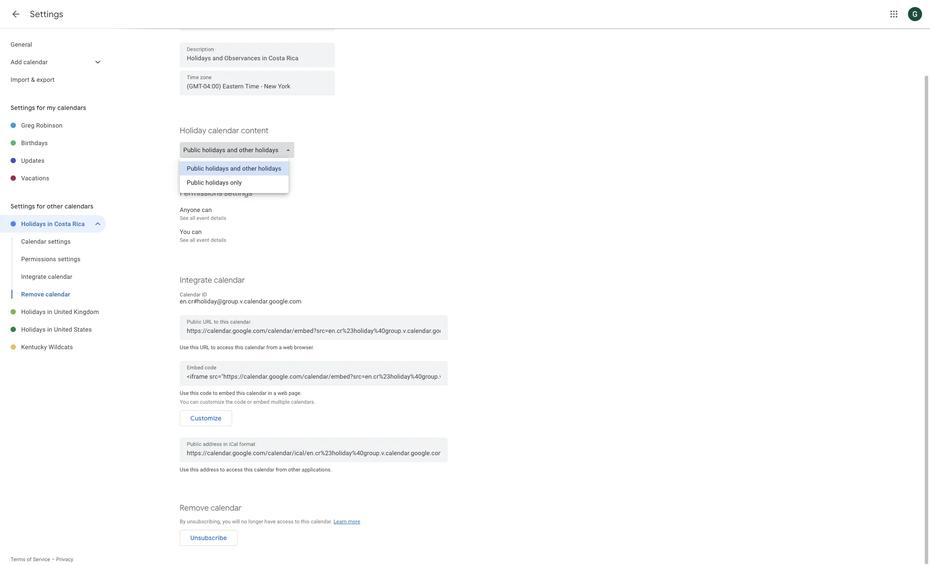 Task type: describe. For each thing, give the bounding box(es) containing it.
this right address
[[244, 467, 253, 474]]

learn
[[333, 519, 347, 526]]

calendars for settings for other calendars
[[65, 203, 93, 211]]

customize
[[200, 400, 224, 406]]

wildcats
[[49, 344, 73, 351]]

see for you can
[[180, 237, 188, 244]]

holidays in united states tree item
[[0, 321, 106, 339]]

birthdays
[[21, 140, 48, 147]]

to for url
[[211, 345, 215, 351]]

you for you can customize the code or embed multiple calendars.
[[180, 400, 189, 406]]

event for anyone can
[[197, 215, 209, 222]]

settings for settings for other calendars
[[11, 203, 35, 211]]

birthdays tree item
[[0, 134, 106, 152]]

permissions settings inside group
[[21, 256, 81, 263]]

integrate calendar inside "settings for other calendars" tree
[[21, 274, 72, 281]]

settings for my calendars tree
[[0, 117, 106, 187]]

use for use this code to embed this calendar in a web page.
[[180, 391, 189, 397]]

1 horizontal spatial integrate
[[180, 276, 212, 285]]

use for use this url to access this calendar from a web browser.
[[180, 345, 189, 351]]

Holidays and Observances in Costa Rica text field
[[180, 53, 335, 63]]

anyone can see all event details
[[180, 207, 226, 222]]

address
[[200, 467, 219, 474]]

by unsubscribing, you will no longer have access to this calendar. learn more
[[180, 519, 360, 526]]

privacy
[[56, 557, 73, 563]]

0 vertical spatial settings
[[224, 189, 252, 198]]

this right the url
[[235, 345, 243, 351]]

updates link
[[21, 152, 106, 170]]

anyone
[[180, 207, 200, 214]]

from for a
[[266, 345, 278, 351]]

no
[[241, 519, 247, 526]]

states
[[74, 326, 92, 333]]

import & export
[[11, 76, 55, 83]]

longer
[[248, 519, 263, 526]]

1 vertical spatial other
[[288, 467, 300, 474]]

holidays in united kingdom tree item
[[0, 304, 106, 321]]

holidays in united kingdom
[[21, 309, 99, 316]]

the
[[226, 400, 233, 406]]

robinson
[[36, 122, 63, 129]]

remove calendar inside "settings for other calendars" tree
[[21, 291, 70, 298]]

vacations link
[[21, 170, 106, 187]]

have
[[264, 519, 276, 526]]

all for you
[[190, 237, 195, 244]]

holidays in costa rica tree item
[[0, 215, 106, 233]]

1 vertical spatial remove calendar
[[180, 504, 242, 514]]

holidays for holidays in united states
[[21, 326, 46, 333]]

0 horizontal spatial other
[[47, 203, 63, 211]]

en.cr#holiday@group.v.calendar.google.com
[[180, 298, 302, 305]]

terms of service – privacy
[[11, 557, 73, 563]]

to left the calendar.
[[295, 519, 300, 526]]

more
[[348, 519, 360, 526]]

unsubscribe
[[190, 535, 227, 543]]

this left address
[[190, 467, 199, 474]]

costa
[[54, 221, 71, 228]]

details for anyone can
[[211, 215, 226, 222]]

greg robinson
[[21, 122, 63, 129]]

1 vertical spatial embed
[[253, 400, 269, 406]]

in for rica
[[47, 221, 53, 228]]

updates tree item
[[0, 152, 106, 170]]

or
[[247, 400, 252, 406]]

settings heading
[[30, 9, 63, 20]]

this up the customize
[[190, 391, 199, 397]]

&
[[31, 76, 35, 83]]

for for my
[[37, 104, 45, 112]]

by
[[180, 519, 186, 526]]

holidays in united states
[[21, 326, 92, 333]]

can for you can
[[192, 229, 202, 236]]

settings for settings
[[30, 9, 63, 20]]

use this address to access this calendar from other applications.
[[180, 467, 332, 474]]

united for kingdom
[[54, 309, 72, 316]]

service
[[33, 557, 50, 563]]

greg
[[21, 122, 34, 129]]

my
[[47, 104, 56, 112]]

birthdays link
[[21, 134, 106, 152]]

you
[[222, 519, 231, 526]]

in up multiple
[[268, 391, 272, 397]]

use for use this address to access this calendar from other applications.
[[180, 467, 189, 474]]

holidays in united kingdom link
[[21, 304, 106, 321]]

kentucky wildcats tree item
[[0, 339, 106, 356]]

holidays for holidays in united kingdom
[[21, 309, 46, 316]]

1 vertical spatial remove
[[180, 504, 209, 514]]

in for states
[[47, 326, 52, 333]]

calendar settings
[[21, 238, 71, 245]]

a for in
[[273, 391, 276, 397]]

import
[[11, 76, 29, 83]]

calendars for settings for my calendars
[[57, 104, 86, 112]]

greg robinson tree item
[[0, 117, 106, 134]]



Task type: locate. For each thing, give the bounding box(es) containing it.
3 holidays from the top
[[21, 326, 46, 333]]

integrate calendar up id
[[180, 276, 245, 285]]

0 horizontal spatial remove
[[21, 291, 44, 298]]

holidays inside "link"
[[21, 221, 46, 228]]

holiday calendar type list box
[[180, 158, 288, 193]]

for left my
[[37, 104, 45, 112]]

1 vertical spatial settings
[[11, 104, 35, 112]]

access
[[217, 345, 233, 351], [226, 467, 243, 474], [277, 519, 294, 526]]

1 use from the top
[[180, 345, 189, 351]]

1 horizontal spatial other
[[288, 467, 300, 474]]

1 vertical spatial event
[[197, 237, 209, 244]]

can inside you can see all event details
[[192, 229, 202, 236]]

will
[[232, 519, 240, 526]]

calendars
[[57, 104, 86, 112], [65, 203, 93, 211]]

calendar.
[[311, 519, 332, 526]]

calendar down holidays in costa rica tree item
[[21, 238, 46, 245]]

updates
[[21, 157, 45, 164]]

1 vertical spatial a
[[273, 391, 276, 397]]

–
[[51, 557, 55, 563]]

2 you from the top
[[180, 400, 189, 406]]

vacations
[[21, 175, 49, 182]]

settings
[[30, 9, 63, 20], [11, 104, 35, 112], [11, 203, 35, 211]]

all down anyone
[[190, 215, 195, 222]]

other
[[47, 203, 63, 211], [288, 467, 300, 474]]

permissions up anyone
[[180, 189, 222, 198]]

unsubscribe button
[[180, 528, 238, 549]]

details up you can see all event details
[[211, 215, 226, 222]]

from left the browser.
[[266, 345, 278, 351]]

calendars right my
[[57, 104, 86, 112]]

to right address
[[220, 467, 225, 474]]

1 you from the top
[[180, 229, 190, 236]]

kingdom
[[74, 309, 99, 316]]

1 vertical spatial see
[[180, 237, 188, 244]]

holiday
[[180, 126, 206, 136]]

details for you can
[[211, 237, 226, 244]]

1 vertical spatial access
[[226, 467, 243, 474]]

1 holidays from the top
[[21, 221, 46, 228]]

integrate calendar down calendar settings
[[21, 274, 72, 281]]

holiday calendar content
[[180, 126, 268, 136]]

all down anyone can see all event details
[[190, 237, 195, 244]]

1 vertical spatial web
[[278, 391, 287, 397]]

event for you can
[[197, 237, 209, 244]]

see inside anyone can see all event details
[[180, 215, 188, 222]]

remove calendar up the holidays in united kingdom tree item on the left bottom of page
[[21, 291, 70, 298]]

1 all from the top
[[190, 215, 195, 222]]

2 united from the top
[[54, 326, 72, 333]]

customize
[[190, 415, 222, 423]]

you
[[180, 229, 190, 236], [180, 400, 189, 406]]

1 event from the top
[[197, 215, 209, 222]]

2 for from the top
[[37, 203, 45, 211]]

settings for other calendars
[[11, 203, 93, 211]]

url
[[200, 345, 209, 351]]

0 vertical spatial all
[[190, 215, 195, 222]]

0 horizontal spatial calendar
[[21, 238, 46, 245]]

0 horizontal spatial permissions settings
[[21, 256, 81, 263]]

kentucky wildcats
[[21, 344, 73, 351]]

0 vertical spatial permissions settings
[[180, 189, 252, 198]]

0 vertical spatial code
[[200, 391, 212, 397]]

kentucky
[[21, 344, 47, 351]]

of
[[27, 557, 32, 563]]

event inside you can see all event details
[[197, 237, 209, 244]]

1 horizontal spatial remove calendar
[[180, 504, 242, 514]]

other left applications.
[[288, 467, 300, 474]]

1 see from the top
[[180, 215, 188, 222]]

united up holidays in united states link
[[54, 309, 72, 316]]

1 vertical spatial holidays
[[21, 309, 46, 316]]

add calendar
[[11, 59, 48, 66]]

privacy link
[[56, 557, 73, 563]]

all for anyone
[[190, 215, 195, 222]]

permissions
[[180, 189, 222, 198], [21, 256, 56, 263]]

you down anyone
[[180, 229, 190, 236]]

1 vertical spatial details
[[211, 237, 226, 244]]

None text field
[[187, 80, 328, 93], [187, 448, 441, 460], [187, 80, 328, 93], [187, 448, 441, 460]]

permissions settings up anyone can see all event details
[[180, 189, 252, 198]]

holidays inside tree item
[[21, 309, 46, 316]]

use
[[180, 345, 189, 351], [180, 391, 189, 397], [180, 467, 189, 474]]

you can customize the code or embed multiple calendars.
[[180, 400, 315, 406]]

public holidays only option
[[180, 176, 288, 190]]

multiple
[[271, 400, 290, 406]]

applications.
[[302, 467, 332, 474]]

calendars.
[[291, 400, 315, 406]]

export
[[37, 76, 55, 83]]

1 vertical spatial permissions
[[21, 256, 56, 263]]

in inside tree item
[[47, 309, 52, 316]]

2 all from the top
[[190, 237, 195, 244]]

holidays up 'kentucky'
[[21, 326, 46, 333]]

web left the browser.
[[283, 345, 293, 351]]

1 vertical spatial from
[[276, 467, 287, 474]]

in up kentucky wildcats
[[47, 326, 52, 333]]

can left customize
[[190, 400, 199, 406]]

access right have
[[277, 519, 294, 526]]

0 vertical spatial united
[[54, 309, 72, 316]]

from for other
[[276, 467, 287, 474]]

event down anyone
[[197, 215, 209, 222]]

from left applications.
[[276, 467, 287, 474]]

this
[[190, 345, 199, 351], [235, 345, 243, 351], [190, 391, 199, 397], [236, 391, 245, 397], [190, 467, 199, 474], [244, 467, 253, 474], [301, 519, 309, 526]]

united up kentucky wildcats link
[[54, 326, 72, 333]]

code up customize
[[200, 391, 212, 397]]

2 event from the top
[[197, 237, 209, 244]]

this up you can customize the code or embed multiple calendars.
[[236, 391, 245, 397]]

1 horizontal spatial permissions
[[180, 189, 222, 198]]

web for page.
[[278, 391, 287, 397]]

learn more link
[[333, 519, 360, 526]]

can inside anyone can see all event details
[[202, 207, 212, 214]]

settings down costa
[[48, 238, 71, 245]]

you for you can see all event details
[[180, 229, 190, 236]]

a left the browser.
[[279, 345, 282, 351]]

settings for other calendars tree
[[0, 215, 106, 356]]

3 use from the top
[[180, 467, 189, 474]]

to for address
[[220, 467, 225, 474]]

integrate inside "settings for other calendars" tree
[[21, 274, 46, 281]]

1 horizontal spatial remove
[[180, 504, 209, 514]]

1 details from the top
[[211, 215, 226, 222]]

0 horizontal spatial remove calendar
[[21, 291, 70, 298]]

to right the url
[[211, 345, 215, 351]]

rica
[[72, 221, 85, 228]]

in up holidays in united states tree item
[[47, 309, 52, 316]]

for up holidays in costa rica tree item
[[37, 203, 45, 211]]

details inside you can see all event details
[[211, 237, 226, 244]]

content
[[241, 126, 268, 136]]

remove up unsubscribing,
[[180, 504, 209, 514]]

calendar id en.cr#holiday@group.v.calendar.google.com
[[180, 292, 302, 305]]

access for address
[[226, 467, 243, 474]]

a up multiple
[[273, 391, 276, 397]]

general
[[11, 41, 32, 48]]

settings for my calendars
[[11, 104, 86, 112]]

None text field
[[187, 325, 441, 337], [187, 371, 441, 383], [187, 325, 441, 337], [187, 371, 441, 383]]

can down anyone can see all event details
[[192, 229, 202, 236]]

in
[[47, 221, 53, 228], [47, 309, 52, 316], [47, 326, 52, 333], [268, 391, 272, 397]]

id
[[202, 292, 207, 298]]

1 vertical spatial you
[[180, 400, 189, 406]]

holidays up calendar settings
[[21, 221, 46, 228]]

group containing calendar settings
[[0, 233, 106, 304]]

0 vertical spatial calendars
[[57, 104, 86, 112]]

2 details from the top
[[211, 237, 226, 244]]

page.
[[289, 391, 302, 397]]

1 horizontal spatial embed
[[253, 400, 269, 406]]

web
[[283, 345, 293, 351], [278, 391, 287, 397]]

1 for from the top
[[37, 104, 45, 112]]

holidays
[[21, 221, 46, 228], [21, 309, 46, 316], [21, 326, 46, 333]]

settings down vacations
[[11, 203, 35, 211]]

embed up the
[[219, 391, 235, 397]]

0 horizontal spatial integrate calendar
[[21, 274, 72, 281]]

united for states
[[54, 326, 72, 333]]

0 vertical spatial you
[[180, 229, 190, 236]]

permissions settings down calendar settings
[[21, 256, 81, 263]]

to
[[211, 345, 215, 351], [213, 391, 218, 397], [220, 467, 225, 474], [295, 519, 300, 526]]

browser.
[[294, 345, 314, 351]]

1 vertical spatial can
[[192, 229, 202, 236]]

a for from
[[279, 345, 282, 351]]

details inside anyone can see all event details
[[211, 215, 226, 222]]

integrate
[[21, 274, 46, 281], [180, 276, 212, 285]]

details down anyone can see all event details
[[211, 237, 226, 244]]

1 united from the top
[[54, 309, 72, 316]]

0 horizontal spatial integrate
[[21, 274, 46, 281]]

kentucky wildcats link
[[21, 339, 106, 356]]

embed
[[219, 391, 235, 397], [253, 400, 269, 406]]

1 vertical spatial calendars
[[65, 203, 93, 211]]

1 horizontal spatial permissions settings
[[180, 189, 252, 198]]

calendar inside tree
[[21, 238, 46, 245]]

0 vertical spatial settings
[[30, 9, 63, 20]]

use this url to access this calendar from a web browser.
[[180, 345, 314, 351]]

remove
[[21, 291, 44, 298], [180, 504, 209, 514]]

a
[[279, 345, 282, 351], [273, 391, 276, 397]]

0 vertical spatial calendar
[[21, 238, 46, 245]]

settings right go back image
[[30, 9, 63, 20]]

you inside you can see all event details
[[180, 229, 190, 236]]

settings down calendar settings
[[58, 256, 81, 263]]

calendars up rica
[[65, 203, 93, 211]]

access for url
[[217, 345, 233, 351]]

0 vertical spatial web
[[283, 345, 293, 351]]

calendar inside calendar id en.cr#holiday@group.v.calendar.google.com
[[180, 292, 201, 298]]

can for anyone can
[[202, 207, 212, 214]]

unsubscribing,
[[187, 519, 221, 526]]

0 vertical spatial access
[[217, 345, 233, 351]]

public holidays and other holidays option
[[180, 162, 288, 176]]

permissions inside "settings for other calendars" tree
[[21, 256, 56, 263]]

united inside tree item
[[54, 309, 72, 316]]

permissions down calendar settings
[[21, 256, 56, 263]]

permissions settings
[[180, 189, 252, 198], [21, 256, 81, 263]]

event
[[197, 215, 209, 222], [197, 237, 209, 244]]

holidays in costa rica
[[21, 221, 85, 228]]

all inside anyone can see all event details
[[190, 215, 195, 222]]

remove calendar up unsubscribing,
[[180, 504, 242, 514]]

0 horizontal spatial a
[[273, 391, 276, 397]]

0 vertical spatial remove calendar
[[21, 291, 70, 298]]

you left customize
[[180, 400, 189, 406]]

1 vertical spatial calendar
[[180, 292, 201, 298]]

2 holidays from the top
[[21, 309, 46, 316]]

2 vertical spatial can
[[190, 400, 199, 406]]

in inside "link"
[[47, 221, 53, 228]]

0 vertical spatial holidays
[[21, 221, 46, 228]]

1 vertical spatial use
[[180, 391, 189, 397]]

2 vertical spatial use
[[180, 467, 189, 474]]

event inside anyone can see all event details
[[197, 215, 209, 222]]

web for browser.
[[283, 345, 293, 351]]

integrate up id
[[180, 276, 212, 285]]

tree
[[0, 36, 106, 89]]

2 see from the top
[[180, 237, 188, 244]]

see
[[180, 215, 188, 222], [180, 237, 188, 244]]

0 vertical spatial remove
[[21, 291, 44, 298]]

1 vertical spatial settings
[[48, 238, 71, 245]]

integrate calendar
[[21, 274, 72, 281], [180, 276, 245, 285]]

code down use this code to embed this calendar in a web page. in the bottom left of the page
[[234, 400, 246, 406]]

0 horizontal spatial permissions
[[21, 256, 56, 263]]

group
[[0, 233, 106, 304]]

0 vertical spatial can
[[202, 207, 212, 214]]

0 horizontal spatial embed
[[219, 391, 235, 397]]

details
[[211, 215, 226, 222], [211, 237, 226, 244]]

this left the url
[[190, 345, 199, 351]]

code
[[200, 391, 212, 397], [234, 400, 246, 406]]

holidays in united states link
[[21, 321, 106, 339]]

1 vertical spatial permissions settings
[[21, 256, 81, 263]]

see inside you can see all event details
[[180, 237, 188, 244]]

1 vertical spatial for
[[37, 203, 45, 211]]

terms of service link
[[11, 557, 50, 563]]

go back image
[[11, 9, 21, 19]]

1 vertical spatial all
[[190, 237, 195, 244]]

use this code to embed this calendar in a web page.
[[180, 391, 302, 397]]

0 vertical spatial use
[[180, 345, 189, 351]]

access right the url
[[217, 345, 233, 351]]

to for code
[[213, 391, 218, 397]]

all
[[190, 215, 195, 222], [190, 237, 195, 244]]

calendar left id
[[180, 292, 201, 298]]

2 vertical spatial access
[[277, 519, 294, 526]]

calendar for calendar settings
[[21, 238, 46, 245]]

can right anyone
[[202, 207, 212, 214]]

remove calendar
[[21, 291, 70, 298], [180, 504, 242, 514]]

terms
[[11, 557, 25, 563]]

1 horizontal spatial code
[[234, 400, 246, 406]]

holidays in costa rica link
[[21, 215, 90, 233]]

2 use from the top
[[180, 391, 189, 397]]

calendar for calendar id en.cr#holiday@group.v.calendar.google.com
[[180, 292, 201, 298]]

0 horizontal spatial code
[[200, 391, 212, 397]]

tree containing general
[[0, 36, 106, 89]]

remove up the holidays in united kingdom tree item on the left bottom of page
[[21, 291, 44, 298]]

1 horizontal spatial calendar
[[180, 292, 201, 298]]

0 vertical spatial event
[[197, 215, 209, 222]]

calendar
[[21, 238, 46, 245], [180, 292, 201, 298]]

None field
[[180, 142, 298, 158]]

event down anyone can see all event details
[[197, 237, 209, 244]]

embed right or
[[253, 400, 269, 406]]

1 vertical spatial united
[[54, 326, 72, 333]]

2 vertical spatial holidays
[[21, 326, 46, 333]]

0 vertical spatial embed
[[219, 391, 235, 397]]

settings for settings for my calendars
[[11, 104, 35, 112]]

in left costa
[[47, 221, 53, 228]]

remove inside "settings for other calendars" tree
[[21, 291, 44, 298]]

settings up the greg
[[11, 104, 35, 112]]

web up multiple
[[278, 391, 287, 397]]

2 vertical spatial settings
[[58, 256, 81, 263]]

from
[[266, 345, 278, 351], [276, 467, 287, 474]]

add
[[11, 59, 22, 66]]

0 vertical spatial permissions
[[180, 189, 222, 198]]

access right address
[[226, 467, 243, 474]]

holidays for holidays in costa rica
[[21, 221, 46, 228]]

other up holidays in costa rica "link"
[[47, 203, 63, 211]]

united inside tree item
[[54, 326, 72, 333]]

this left the calendar.
[[301, 519, 309, 526]]

0 vertical spatial from
[[266, 345, 278, 351]]

all inside you can see all event details
[[190, 237, 195, 244]]

2 vertical spatial settings
[[11, 203, 35, 211]]

0 vertical spatial other
[[47, 203, 63, 211]]

integrate down calendar settings
[[21, 274, 46, 281]]

1 horizontal spatial a
[[279, 345, 282, 351]]

0 vertical spatial for
[[37, 104, 45, 112]]

0 vertical spatial see
[[180, 215, 188, 222]]

see for anyone can
[[180, 215, 188, 222]]

you can see all event details
[[180, 229, 226, 244]]

can
[[202, 207, 212, 214], [192, 229, 202, 236], [190, 400, 199, 406]]

for for other
[[37, 203, 45, 211]]

0 vertical spatial a
[[279, 345, 282, 351]]

0 vertical spatial details
[[211, 215, 226, 222]]

settings down the public holidays and other holidays option
[[224, 189, 252, 198]]

vacations tree item
[[0, 170, 106, 187]]

1 vertical spatial code
[[234, 400, 246, 406]]

in for kingdom
[[47, 309, 52, 316]]

to up customize
[[213, 391, 218, 397]]

holidays up holidays in united states tree item
[[21, 309, 46, 316]]

1 horizontal spatial integrate calendar
[[180, 276, 245, 285]]



Task type: vqa. For each thing, say whether or not it's contained in the screenshot.
April 5 element
no



